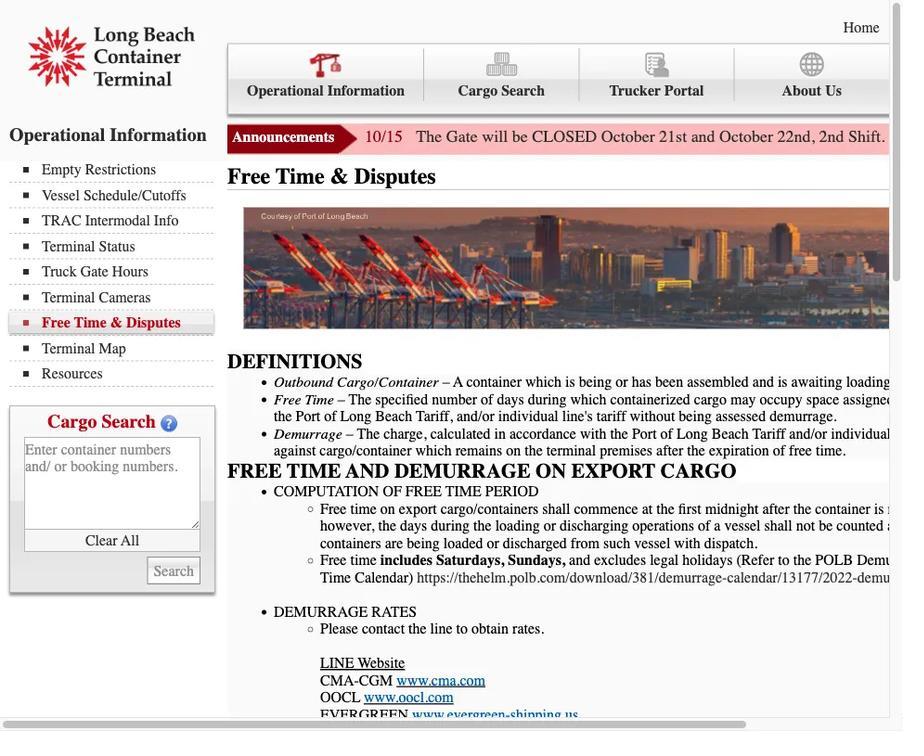 Task type: describe. For each thing, give the bounding box(es) containing it.
free time
[[274, 391, 334, 408]]

long
[[677, 425, 708, 443]]

holidays
[[683, 552, 733, 569]]

clear all
[[85, 532, 139, 550]]

will
[[482, 127, 508, 146]]

1 horizontal spatial &
[[330, 164, 349, 189]]

free inside the empty restrictions vessel schedule/cutoffs trac intermodal info terminal status truck gate hours terminal cameras free time & disputes terminal map resources
[[42, 314, 70, 332]]

oocl
[[320, 690, 361, 707]]

search inside menu bar
[[502, 82, 545, 99]]

1 horizontal spatial cargo search
[[458, 82, 545, 99]]

outbound
[[274, 374, 333, 391]]

is for definitions​
[[778, 374, 788, 391]]

about us link
[[735, 49, 890, 101]]

operational inside operational information link
[[247, 82, 324, 99]]

or
[[616, 374, 628, 391]]

assembled
[[687, 374, 749, 391]]

0 horizontal spatial is
[[566, 374, 576, 391]]

export
[[572, 460, 656, 483]]

legal
[[650, 552, 679, 569]]

cgm
[[359, 672, 393, 690]]

and excludes legal holidays (refer to the polb demurra
[[320, 552, 904, 586]]

tariff
[[753, 425, 786, 443]]

intermodal
[[85, 212, 150, 229]]

the for gate
[[416, 127, 442, 146]]

closed
[[532, 127, 597, 146]]

beach
[[712, 425, 749, 443]]

please contact the line to obtain rates.
[[320, 621, 544, 638]]

www.evergreen-
[[412, 707, 511, 724]]

menu bar containing empty restrictions
[[9, 159, 223, 387]]

1 horizontal spatial disputes
[[354, 164, 436, 189]]

days
[[497, 391, 524, 408]]

free for free time
[[274, 391, 301, 408]]

menu bar containing operational information
[[228, 43, 904, 115]]

the right at
[[657, 501, 675, 518]]

cargo inside menu bar
[[458, 82, 498, 99]]

definitions​ outbound cargo/container – a container which is being or has been assembled and is awaiting loading to
[[228, 350, 904, 391]]

and/or
[[790, 425, 828, 443]]

cma-
[[320, 672, 359, 690]]

which inside definitions​ outbound cargo/container – a container which is being or has been assembled and is awaiting loading to
[[526, 374, 562, 391]]

2 terminal from the top
[[42, 289, 95, 306]]

Enter container numbers and/ or booking numbers.  text field
[[24, 437, 201, 530]]

(refer
[[737, 552, 775, 569]]

0 horizontal spatial free
[[228, 460, 282, 483]]

to right "line"
[[457, 621, 468, 638]]

export
[[399, 501, 437, 518]]

|
[[894, 20, 897, 35]]

cargo
[[694, 391, 727, 408]]

trucker
[[610, 82, 661, 99]]

loading
[[847, 374, 891, 391]]

all
[[121, 532, 139, 550]]

0 horizontal spatial cargo
[[47, 411, 97, 433]]

vessel
[[42, 187, 80, 204]]

truck
[[42, 263, 77, 280]]

charge,
[[384, 425, 427, 443]]

info
[[154, 212, 179, 229]]

home
[[844, 19, 880, 36]]

21st
[[659, 127, 687, 146]]

awaiting
[[792, 374, 843, 391]]

2 october from the left
[[720, 127, 774, 146]]

after
[[763, 501, 790, 518]]

2nd
[[820, 127, 845, 146]]

operational information inside operational information link
[[247, 82, 405, 99]]

– the charge, calculated in accordance with the port of long beach tariff and/or individual lin
[[274, 425, 904, 460]]

rec
[[888, 501, 904, 518]]

rates
[[372, 604, 417, 621]]

trucker portal
[[610, 82, 704, 99]]

cargo
[[661, 460, 737, 483]]

trucker portal link
[[580, 49, 735, 101]]

time for includes
[[351, 552, 377, 569]]

1 horizontal spatial time
[[446, 483, 482, 501]]

shift.
[[849, 127, 886, 146]]

with
[[580, 425, 607, 443]]

been
[[656, 374, 684, 391]]

assigned
[[844, 391, 895, 408]]

number
[[432, 391, 477, 408]]

on
[[536, 460, 567, 483]]

and
[[346, 460, 390, 483]]

the for charge,
[[357, 425, 380, 443]]

computation
[[274, 483, 379, 501]]

the inside and excludes legal holidays (refer to the polb demurra
[[794, 552, 812, 569]]

obtain
[[472, 621, 509, 638]]

about
[[782, 82, 822, 99]]

gate inside the empty restrictions vessel schedule/cutoffs trac intermodal info terminal status truck gate hours terminal cameras free time & disputes terminal map resources
[[80, 263, 109, 280]]

empty restrictions link
[[23, 161, 214, 178]]

resources
[[42, 365, 103, 383]]

10/15 the gate will be closed october 21st and october 22nd, 2nd shift. pl
[[365, 127, 904, 146]]

cameras
[[99, 289, 151, 306]]

in
[[495, 425, 506, 443]]

https://thehelm.polb.com/download/381/demurrage-calendar/13177/2022-demurra
[[417, 569, 904, 586]]

terminal map link
[[23, 340, 214, 357]]

commence
[[574, 501, 639, 518]]

calculated
[[431, 425, 491, 443]]

– the specified number of days during which containerized cargo may occupy space assigned to
[[274, 391, 904, 425]]

https://thehelm.polb.com/download/381/demurrage-calendar/13177/2022-demurra link
[[417, 569, 904, 586]]

disputes inside the empty restrictions vessel schedule/cutoffs trac intermodal info terminal status truck gate hours terminal cameras free time & disputes terminal map resources
[[126, 314, 181, 332]]

at
[[642, 501, 653, 518]]

container inside definitions​ outbound cargo/container – a container which is being or has been assembled and is awaiting loading to
[[467, 374, 522, 391]]



Task type: vqa. For each thing, say whether or not it's contained in the screenshot.
leftmost for
no



Task type: locate. For each thing, give the bounding box(es) containing it.
time for free time & disputes
[[276, 164, 325, 189]]

0 horizontal spatial search
[[102, 411, 156, 433]]

1 vertical spatial of
[[661, 425, 673, 443]]

2 vertical spatial the
[[357, 425, 380, 443]]

is inside free time on export cargo/containers shall commence at the first midnight after the container is rec
[[875, 501, 885, 518]]

free right of
[[406, 483, 442, 501]]

time for free time
[[305, 391, 334, 408]]

be
[[512, 127, 528, 146]]

polb
[[816, 552, 854, 569]]

1 vertical spatial disputes
[[126, 314, 181, 332]]

cargo search link
[[425, 49, 580, 101]]

free down the and
[[320, 501, 347, 518]]

2 vertical spatial time
[[305, 391, 334, 408]]

website
[[358, 655, 405, 672]]

2 vertical spatial and
[[569, 552, 591, 569]]

1 horizontal spatial gate
[[446, 127, 478, 146]]

the right after
[[794, 501, 812, 518]]

about us
[[782, 82, 842, 99]]

0 horizontal spatial which
[[526, 374, 562, 391]]

1 horizontal spatial free
[[406, 483, 442, 501]]

– left a
[[443, 374, 450, 391]]

1 vertical spatial operational
[[9, 124, 105, 145]]

free down the demurrage
[[228, 460, 282, 483]]

free time on export cargo/containers shall commence at the first midnight after the container is rec
[[320, 501, 904, 552]]

to inside and excludes legal holidays (refer to the polb demurra
[[779, 552, 790, 569]]

www.oocl.com
[[364, 690, 454, 707]]

time
[[276, 164, 325, 189], [74, 314, 107, 332], [305, 391, 334, 408]]

the left polb
[[794, 552, 812, 569]]

0 horizontal spatial gate
[[80, 263, 109, 280]]

1 vertical spatial time
[[74, 314, 107, 332]]

1 horizontal spatial is
[[778, 374, 788, 391]]

operational up the announcements
[[247, 82, 324, 99]]

which right days in the right of the page
[[526, 374, 562, 391]]

announcements
[[232, 129, 335, 146]]

– for specified
[[338, 391, 345, 408]]

1 vertical spatial gate
[[80, 263, 109, 280]]

1 horizontal spatial demurrage
[[395, 460, 531, 483]]

3 terminal from the top
[[42, 340, 95, 357]]

None submit
[[147, 557, 201, 585]]

0 vertical spatial cargo search
[[458, 82, 545, 99]]

hours
[[112, 263, 149, 280]]

1 vertical spatial and
[[753, 374, 774, 391]]

and right 21st
[[692, 127, 716, 146]]

0 horizontal spatial –
[[338, 391, 345, 408]]

to inside definitions​ outbound cargo/container – a container which is being or has been assembled and is awaiting loading to
[[895, 374, 904, 391]]

– right free time
[[338, 391, 345, 408]]

free down the announcements
[[228, 164, 270, 189]]

terminal down "trac"
[[42, 238, 95, 255]]

time inside free time on export cargo/containers shall commence at the first midnight after the container is rec
[[351, 501, 377, 518]]

operational information up 'empty restrictions' link
[[9, 124, 207, 145]]

1 vertical spatial search
[[102, 411, 156, 433]]

1 horizontal spatial cargo
[[458, 82, 498, 99]]

us
[[826, 82, 842, 99]]

terminal up "resources"
[[42, 340, 95, 357]]

1 horizontal spatial –
[[346, 425, 354, 443]]

excludes
[[595, 552, 647, 569]]

cargo search
[[458, 82, 545, 99], [47, 411, 156, 433]]

0 horizontal spatial information
[[110, 124, 207, 145]]

1 horizontal spatial operational
[[247, 82, 324, 99]]

may
[[731, 391, 757, 408]]

0 horizontal spatial operational information
[[9, 124, 207, 145]]

1 vertical spatial time
[[351, 552, 377, 569]]

0 vertical spatial terminal
[[42, 238, 95, 255]]

– for charge,
[[346, 425, 354, 443]]

portal
[[665, 82, 704, 99]]

resources link
[[23, 365, 214, 383]]

of inside the – the charge, calculated in accordance with the port of long beach tariff and/or individual lin
[[661, 425, 673, 443]]

1 terminal from the top
[[42, 238, 95, 255]]

demurrage inside free time and demurrage on export cargo computation of free time period
[[395, 460, 531, 483]]

terminal cameras link
[[23, 289, 214, 306]]

has
[[632, 374, 652, 391]]

& down the announcements
[[330, 164, 349, 189]]

terminal down "truck"
[[42, 289, 95, 306]]

0 horizontal spatial operational
[[9, 124, 105, 145]]

being
[[579, 374, 612, 391]]

the inside the – the charge, calculated in accordance with the port of long beach tariff and/or individual lin
[[611, 425, 629, 443]]

demurrage up line
[[274, 604, 368, 621]]

0 vertical spatial cargo
[[458, 82, 498, 99]]

0 vertical spatial information
[[328, 82, 405, 99]]

www.oocl.com link
[[364, 690, 454, 707]]

& inside the empty restrictions vessel schedule/cutoffs trac intermodal info terminal status truck gate hours terminal cameras free time & disputes terminal map resources
[[110, 314, 123, 332]]

contact
[[362, 621, 405, 638]]

1 vertical spatial the
[[349, 391, 372, 408]]

disputes down cameras
[[126, 314, 181, 332]]

cargo
[[458, 82, 498, 99], [47, 411, 97, 433]]

0 horizontal spatial and
[[569, 552, 591, 569]]

october
[[601, 127, 655, 146], [720, 127, 774, 146]]

–
[[443, 374, 450, 391], [338, 391, 345, 408], [346, 425, 354, 443]]

0 horizontal spatial menu bar
[[9, 159, 223, 387]]

schedule/cutoffs
[[83, 187, 186, 204]]

to
[[895, 374, 904, 391], [898, 391, 904, 408], [779, 552, 790, 569], [457, 621, 468, 638]]

0 vertical spatial the
[[416, 127, 442, 146]]

of right port
[[661, 425, 673, 443]]

0 vertical spatial menu bar
[[228, 43, 904, 115]]

cargo search down resources link on the left of page
[[47, 411, 156, 433]]

and
[[692, 127, 716, 146], [753, 374, 774, 391], [569, 552, 591, 569]]

pl
[[890, 127, 904, 146]]

0 vertical spatial operational
[[247, 82, 324, 99]]

to right assigned
[[898, 391, 904, 408]]

0 horizontal spatial demurrage
[[274, 604, 368, 621]]

free down definitions​ on the left of the page
[[274, 391, 301, 408]]

0 vertical spatial time
[[276, 164, 325, 189]]

occupy
[[760, 391, 803, 408]]

1 vertical spatial information
[[110, 124, 207, 145]]

lin
[[895, 425, 904, 443]]

1 vertical spatial &
[[110, 314, 123, 332]]

demurrage
[[395, 460, 531, 483], [274, 604, 368, 621]]

1 vertical spatial operational information
[[9, 124, 207, 145]]

which up with
[[571, 391, 607, 408]]

0 vertical spatial container
[[467, 374, 522, 391]]

0 vertical spatial search
[[502, 82, 545, 99]]

and left excludes
[[569, 552, 591, 569]]

is left being
[[566, 374, 576, 391]]

line
[[320, 655, 354, 672]]

definitions​
[[228, 350, 363, 374]]

to right (refer on the bottom right
[[779, 552, 790, 569]]

22nd,
[[778, 127, 816, 146]]

which inside – the specified number of days during which containerized cargo may occupy space assigned to
[[571, 391, 607, 408]]

container right a
[[467, 374, 522, 391]]

1 vertical spatial demurrage
[[274, 604, 368, 621]]

10/15
[[365, 127, 403, 146]]

a
[[453, 374, 463, 391]]

space
[[807, 391, 840, 408]]

calendar/13177/2022-
[[728, 569, 858, 586]]

time
[[287, 460, 341, 483], [446, 483, 482, 501]]

0 vertical spatial gate
[[446, 127, 478, 146]]

time down the announcements
[[276, 164, 325, 189]]

demurra
[[857, 552, 904, 569]]

www.cma.com
[[397, 672, 486, 690]]

time
[[351, 501, 377, 518], [351, 552, 377, 569]]

0 vertical spatial and
[[692, 127, 716, 146]]

0 vertical spatial time
[[351, 501, 377, 518]]

2 horizontal spatial is
[[875, 501, 885, 518]]

2 vertical spatial terminal
[[42, 340, 95, 357]]

1 vertical spatial container
[[816, 501, 871, 518]]

is for free
[[875, 501, 885, 518]]

0 vertical spatial disputes
[[354, 164, 436, 189]]

2 time from the top
[[351, 552, 377, 569]]

disputes down 10/15
[[354, 164, 436, 189]]

and inside and excludes legal holidays (refer to the polb demurra
[[569, 552, 591, 569]]

0 horizontal spatial of
[[481, 391, 494, 408]]

– up the and
[[346, 425, 354, 443]]

search
[[502, 82, 545, 99], [102, 411, 156, 433]]

1 horizontal spatial operational information
[[247, 82, 405, 99]]

gate left will
[[446, 127, 478, 146]]

time for on
[[351, 501, 377, 518]]

the inside the – the charge, calculated in accordance with the port of long beach tariff and/or individual lin
[[357, 425, 380, 443]]

the left specified
[[349, 391, 372, 408]]

information inside menu bar
[[328, 82, 405, 99]]

search down resources link on the left of page
[[102, 411, 156, 433]]

operational information link
[[228, 49, 425, 101]]

free up demurrage rates
[[320, 552, 347, 569]]

1 horizontal spatial and
[[692, 127, 716, 146]]

information up 10/15
[[328, 82, 405, 99]]

cargo search up will
[[458, 82, 545, 99]]

cargo down "resources"
[[47, 411, 97, 433]]

and inside definitions​ outbound cargo/container – a container which is being or has been assembled and is awaiting loading to
[[753, 374, 774, 391]]

container
[[467, 374, 522, 391], [816, 501, 871, 518]]

time inside the empty restrictions vessel schedule/cutoffs trac intermodal info terminal status truck gate hours terminal cameras free time & disputes terminal map resources
[[74, 314, 107, 332]]

free time includes saturdays, sundays,
[[320, 552, 566, 569]]

first
[[679, 501, 702, 518]]

to inside – the specified number of days during which containerized cargo may occupy space assigned to
[[898, 391, 904, 408]]

free down "truck"
[[42, 314, 70, 332]]

container inside free time on export cargo/containers shall commence at the first midnight after the container is rec
[[816, 501, 871, 518]]

0 horizontal spatial container
[[467, 374, 522, 391]]

home link
[[844, 19, 880, 36]]

free for free time & disputes
[[228, 164, 270, 189]]

accordance
[[510, 425, 577, 443]]

1 vertical spatial cargo
[[47, 411, 97, 433]]

map
[[99, 340, 126, 357]]

rates.
[[513, 621, 544, 638]]

free time & disputes link
[[23, 314, 214, 332]]

1 vertical spatial cargo search
[[47, 411, 156, 433]]

is left awaiting at the right bottom of the page
[[778, 374, 788, 391]]

time up the demurrage
[[305, 391, 334, 408]]

search up be
[[502, 82, 545, 99]]

1 vertical spatial menu bar
[[9, 159, 223, 387]]

which
[[526, 374, 562, 391], [571, 391, 607, 408]]

during
[[528, 391, 567, 408]]

cargo up will
[[458, 82, 498, 99]]

– inside – the specified number of days during which containerized cargo may occupy space assigned to
[[338, 391, 345, 408]]

1 horizontal spatial search
[[502, 82, 545, 99]]

the right 10/15
[[416, 127, 442, 146]]

1 time from the top
[[351, 501, 377, 518]]

0 vertical spatial operational information
[[247, 82, 405, 99]]

operational up 'empty'
[[9, 124, 105, 145]]

time left period
[[446, 483, 482, 501]]

1 horizontal spatial which
[[571, 391, 607, 408]]

sundays,
[[508, 552, 566, 569]]

1 horizontal spatial container
[[816, 501, 871, 518]]

is left rec
[[875, 501, 885, 518]]

0 horizontal spatial october
[[601, 127, 655, 146]]

2 horizontal spatial –
[[443, 374, 450, 391]]

0 vertical spatial of
[[481, 391, 494, 408]]

1 horizontal spatial october
[[720, 127, 774, 146]]

and right assembled
[[753, 374, 774, 391]]

www.evergreen-shipping.us link
[[412, 707, 579, 724]]

the left "line"
[[409, 621, 427, 638]]

restrictions
[[85, 161, 156, 178]]

october left 21st
[[601, 127, 655, 146]]

cargo/container
[[337, 374, 439, 391]]

– inside definitions​ outbound cargo/container – a container which is being or has been assembled and is awaiting loading to
[[443, 374, 450, 391]]

time left on
[[351, 501, 377, 518]]

the for specified
[[349, 391, 372, 408]]

free inside free time on export cargo/containers shall commence at the first midnight after the container is rec
[[320, 501, 347, 518]]

october left 22nd,
[[720, 127, 774, 146]]

the
[[611, 425, 629, 443], [657, 501, 675, 518], [794, 501, 812, 518], [794, 552, 812, 569], [409, 621, 427, 638]]

free for free time on export cargo/containers shall commence at the first midnight after the container is rec
[[320, 501, 347, 518]]

1 october from the left
[[601, 127, 655, 146]]

information up restrictions
[[110, 124, 207, 145]]

0 horizontal spatial &
[[110, 314, 123, 332]]

empty
[[42, 161, 81, 178]]

the left port
[[611, 425, 629, 443]]

container up polb
[[816, 501, 871, 518]]

demurrage down calculated
[[395, 460, 531, 483]]

0 horizontal spatial cargo search
[[47, 411, 156, 433]]

period
[[486, 483, 539, 501]]

trac intermodal info link
[[23, 212, 214, 229]]

2 horizontal spatial and
[[753, 374, 774, 391]]

0 vertical spatial demurrage
[[395, 460, 531, 483]]

terminal
[[42, 238, 95, 255], [42, 289, 95, 306], [42, 340, 95, 357]]

time down the demurrage
[[287, 460, 341, 483]]

empty restrictions vessel schedule/cutoffs trac intermodal info terminal status truck gate hours terminal cameras free time & disputes terminal map resources
[[42, 161, 186, 383]]

time up map in the top of the page
[[74, 314, 107, 332]]

– inside the – the charge, calculated in accordance with the port of long beach tariff and/or individual lin
[[346, 425, 354, 443]]

the left charge,
[[357, 425, 380, 443]]

1 horizontal spatial menu bar
[[228, 43, 904, 115]]

0 vertical spatial &
[[330, 164, 349, 189]]

gate down the status
[[80, 263, 109, 280]]

0 horizontal spatial time
[[287, 460, 341, 483]]

operational information up the announcements
[[247, 82, 405, 99]]

includes
[[381, 552, 433, 569]]

0 horizontal spatial disputes
[[126, 314, 181, 332]]

menu bar
[[228, 43, 904, 115], [9, 159, 223, 387]]

to right loading
[[895, 374, 904, 391]]

clear
[[85, 532, 118, 550]]

time left the includes
[[351, 552, 377, 569]]

of left days in the right of the page
[[481, 391, 494, 408]]

of inside – the specified number of days during which containerized cargo may occupy space assigned to
[[481, 391, 494, 408]]

1 horizontal spatial information
[[328, 82, 405, 99]]

shipping.us
[[511, 707, 579, 724]]

the inside – the specified number of days during which containerized cargo may occupy space assigned to
[[349, 391, 372, 408]]

& down terminal cameras link
[[110, 314, 123, 332]]

1 vertical spatial terminal
[[42, 289, 95, 306]]

disputes
[[354, 164, 436, 189], [126, 314, 181, 332]]

line website cma-cgm www.cma.com oocl www.oocl.com evergreen www.evergreen-shipping.us
[[320, 655, 579, 724]]

1 horizontal spatial of
[[661, 425, 673, 443]]

on
[[381, 501, 396, 518]]

free time & disputes
[[228, 164, 436, 189]]



